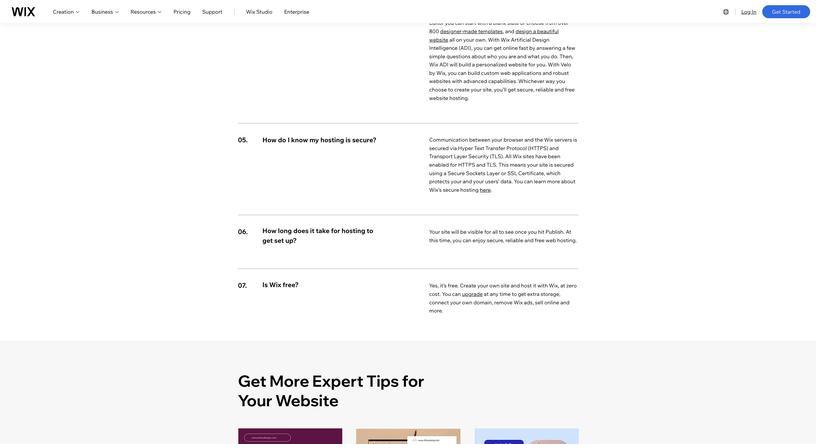 Task type: describe. For each thing, give the bounding box(es) containing it.
few
[[567, 45, 575, 51]]

robust
[[553, 70, 569, 76]]

users'
[[485, 178, 499, 185]]

i for know
[[288, 136, 290, 144]]

up?
[[285, 237, 297, 245]]

security
[[468, 153, 489, 160]]

1 vertical spatial you're
[[486, 11, 501, 18]]

custom
[[481, 70, 499, 76]]

way
[[546, 78, 555, 85]]

visible
[[468, 229, 483, 235]]

you down the "own."
[[474, 45, 483, 51]]

you inside , whether you're creating one for the first time or you're a professional. with the wix editor you can start with a blank slate or choose from over 800
[[445, 20, 454, 26]]

hosting inside "communication between your browser and the wix servers is secured via hyper text transfer protocol (https) and transport layer security (tls). all wix sites have been enabled for https and tls. this means your site is secured using a secure sockets layer or ssl certificate, which protects your and your users' data. you can learn more about wix's secure hosting"
[[460, 187, 479, 193]]

custom domain name for a shoe website called arollu. image
[[238, 429, 342, 444]]

beautiful
[[537, 28, 559, 35]]

can right studio
[[278, 2, 289, 10]]

06.
[[238, 228, 248, 236]]

you'll
[[494, 86, 507, 93]]

how for how long does it take for hosting to get set up?
[[262, 227, 277, 235]]

, whether you're creating one for the first time or you're a professional. with the wix editor you can start with a blank slate or choose from over 800
[[429, 3, 575, 35]]

custom domain name for a business called alloy design over a website template. image
[[356, 429, 460, 444]]

communication between your browser and the wix servers is secured via hyper text transfer protocol (https) and transport layer security (tls). all wix sites have been enabled for https and tls. this means your site is secured using a secure sockets layer or ssl certificate, which protects your and your users' data. you can learn more about wix's secure hosting
[[429, 137, 577, 193]]

and inside 'yes, it's free. create your own site and host it with wix, at zero cost. you can'
[[511, 283, 520, 289]]

secure
[[443, 187, 459, 193]]

more
[[547, 178, 560, 185]]

upgrade link
[[462, 291, 483, 297]]

0 vertical spatial build
[[294, 2, 310, 10]]

0 horizontal spatial ,
[[503, 28, 504, 35]]

(adi),
[[459, 45, 472, 51]]

whether
[[518, 3, 538, 9]]

this
[[429, 237, 438, 244]]

design
[[532, 36, 549, 43]]

with inside 'yes, it's free. create your own site and host it with wix, at zero cost. you can'
[[537, 283, 548, 289]]

take
[[316, 227, 330, 235]]

here .
[[480, 187, 492, 193]]

remove
[[494, 299, 513, 306]]

secure
[[448, 170, 465, 176]]

free?
[[283, 281, 299, 289]]

2 vertical spatial with
[[548, 61, 559, 68]]

templates
[[478, 28, 503, 35]]

(tls).
[[490, 153, 504, 160]]

get more expert tips for your website
[[238, 372, 424, 411]]

you inside 'yes, it's free. create your own site and host it with wix, at zero cost. you can'
[[442, 291, 451, 297]]

secure?
[[352, 136, 376, 144]]

be
[[460, 229, 467, 235]]

site inside your site will be visible for all to see once you hit publish. at this time, you can enjoy secure, reliable and free web hosting.
[[441, 229, 450, 235]]

long
[[278, 227, 292, 235]]

support
[[202, 8, 222, 15]]

creation button
[[53, 8, 80, 15]]

capabilities.
[[488, 78, 517, 85]]

0 vertical spatial layer
[[454, 153, 467, 160]]

to inside your site will be visible for all to see once you hit publish. at this time, you can enjoy secure, reliable and free web hosting.
[[499, 229, 504, 235]]

reliable inside all on your own. with wix artificial design intelligence (adi), you can get online fast by answering a few simple questions about who you are and what you do. then, wix adi will build a personalized website for you. with velo by wix, you can build custom web applications and robust websites with advanced capabilities. whichever way you choose to create your site, you'll get secure, reliable and free website hosting.
[[536, 86, 553, 93]]

online inside all on your own. with wix artificial design intelligence (adi), you can get online fast by answering a few simple questions about who you are and what you do. then, wix adi will build a personalized website for you. with velo by wix, you can build custom web applications and robust websites with advanced capabilities. whichever way you choose to create your site, you'll get secure, reliable and free website hosting.
[[503, 45, 518, 51]]

it inside how long does it take for hosting to get set up?
[[310, 227, 314, 235]]

and down security
[[476, 162, 485, 168]]

resources button
[[131, 8, 162, 15]]

business button
[[91, 8, 119, 15]]

blank
[[493, 20, 506, 26]]

will inside your site will be visible for all to see once you hit publish. at this time, you can enjoy secure, reliable and free web hosting.
[[451, 229, 459, 235]]

with inside , whether you're creating one for the first time or you're a professional. with the wix editor you can start with a blank slate or choose from over 800
[[477, 20, 488, 26]]

is wix free?
[[262, 281, 299, 289]]

you down robust
[[556, 78, 565, 85]]

connect
[[429, 299, 449, 306]]

secure, inside all on your own. with wix artificial design intelligence (adi), you can get online fast by answering a few simple questions about who you are and what you do. then, wix adi will build a personalized website for you. with velo by wix, you can build custom web applications and robust websites with advanced capabilities. whichever way you choose to create your site, you'll get secure, reliable and free website hosting.
[[517, 86, 534, 93]]

intelligence
[[429, 45, 458, 51]]

0 horizontal spatial is
[[346, 136, 351, 144]]

how long does it take for hosting to get set up?
[[262, 227, 373, 245]]

1 vertical spatial by
[[429, 70, 435, 76]]

then,
[[560, 53, 573, 60]]

wix inside , whether you're creating one for the first time or you're a professional. with the wix editor you can start with a blank slate or choose from over 800
[[560, 11, 569, 18]]

your up certificate,
[[527, 162, 538, 168]]

2 vertical spatial build
[[468, 70, 480, 76]]

creation
[[53, 8, 74, 15]]

1 horizontal spatial secured
[[554, 162, 574, 168]]

get for get more expert tips for your website
[[238, 372, 266, 391]]

your down secure
[[451, 178, 462, 185]]

you left are
[[498, 53, 507, 60]]

your inside your site will be visible for all to see once you hit publish. at this time, you can enjoy secure, reliable and free web hosting.
[[429, 229, 440, 235]]

choose inside all on your own. with wix artificial design intelligence (adi), you can get online fast by answering a few simple questions about who you are and what you do. then, wix adi will build a personalized website for you. with velo by wix, you can build custom web applications and robust websites with advanced capabilities. whichever way you choose to create your site, you'll get secure, reliable and free website hosting.
[[429, 86, 447, 93]]

you down be
[[453, 237, 461, 244]]

get started link
[[762, 5, 810, 18]]

hit
[[538, 229, 544, 235]]

can inside , whether you're creating one for the first time or you're a professional. with the wix editor you can start with a blank slate or choose from over 800
[[455, 20, 464, 26]]

time inside , whether you're creating one for the first time or you're a professional. with the wix editor you can start with a blank slate or choose from over 800
[[468, 11, 479, 18]]

wix, inside 'yes, it's free. create your own site and host it with wix, at zero cost. you can'
[[549, 283, 559, 289]]

your up 'transfer'
[[492, 137, 502, 143]]

online inside at any time to get extra storage, connect your own domain, remove wix ads, sell online and more.
[[544, 299, 559, 306]]

ads,
[[524, 299, 534, 306]]

a up the blank
[[502, 11, 505, 18]]

800
[[429, 28, 439, 35]]

see
[[505, 229, 514, 235]]

advanced
[[463, 78, 487, 85]]

with inside , whether you're creating one for the first time or you're a professional. with the wix editor you can start with a blank slate or choose from over 800
[[538, 11, 550, 18]]

do.
[[551, 53, 558, 60]]

0 horizontal spatial secured
[[429, 145, 449, 151]]

0 vertical spatial or
[[480, 11, 485, 18]]

yes,
[[429, 283, 439, 289]]

how for how do i know my hosting is secure?
[[262, 136, 277, 144]]

design a beautiful website link
[[429, 28, 559, 43]]

at
[[566, 229, 571, 235]]

time inside at any time to get extra storage, connect your own domain, remove wix ads, sell online and more.
[[500, 291, 511, 297]]

(https)
[[528, 145, 548, 151]]

protocol
[[506, 145, 527, 151]]

browser
[[504, 137, 523, 143]]

wix right is
[[269, 281, 281, 289]]

for inside how long does it take for hosting to get set up?
[[331, 227, 340, 235]]

get inside at any time to get extra storage, connect your own domain, remove wix ads, sell online and more.
[[518, 291, 526, 297]]

website inside the design a beautiful website
[[429, 36, 448, 43]]

your down sockets
[[473, 178, 484, 185]]

1 vertical spatial website
[[508, 61, 527, 68]]

create
[[460, 283, 476, 289]]

designer-
[[440, 28, 463, 35]]

wix studio
[[246, 8, 272, 15]]

your down advanced
[[471, 86, 482, 93]]

language selector, english selected image
[[722, 8, 730, 15]]

, inside , whether you're creating one for the first time or you're a professional. with the wix editor you can start with a blank slate or choose from over 800
[[515, 3, 517, 9]]

domain,
[[474, 299, 493, 306]]

it inside 'yes, it's free. create your own site and host it with wix, at zero cost. you can'
[[533, 283, 536, 289]]

wix left studio
[[246, 8, 255, 15]]

web inside all on your own. with wix artificial design intelligence (adi), you can get online fast by answering a few simple questions about who you are and what you do. then, wix adi will build a personalized website for you. with velo by wix, you can build custom web applications and robust websites with advanced capabilities. whichever way you choose to create your site, you'll get secure, reliable and free website hosting.
[[500, 70, 511, 76]]

all
[[505, 153, 512, 160]]

business
[[91, 8, 113, 15]]

your inside 'yes, it's free. create your own site and host it with wix, at zero cost. you can'
[[477, 283, 488, 289]]

at inside at any time to get extra storage, connect your own domain, remove wix ads, sell online and more.
[[484, 291, 489, 297]]

studio
[[256, 8, 272, 15]]

can up advanced
[[458, 70, 467, 76]]

applications
[[512, 70, 541, 76]]

and down sockets
[[463, 178, 472, 185]]

and up (https)
[[525, 137, 534, 143]]

0 vertical spatial by
[[529, 45, 535, 51]]

get started
[[772, 8, 800, 15]]

creating
[[555, 3, 575, 9]]

from
[[545, 20, 557, 26]]

can inside your site will be visible for all to see once you hit publish. at this time, you can enjoy secure, reliable and free web hosting.
[[463, 237, 471, 244]]

sell
[[535, 299, 543, 306]]

1 vertical spatial build
[[459, 61, 471, 68]]

in
[[752, 8, 756, 15]]

tls.
[[487, 162, 497, 168]]

a left few
[[563, 45, 565, 51]]

between
[[469, 137, 490, 143]]

start
[[465, 20, 476, 26]]

0 vertical spatial hosting
[[320, 136, 344, 144]]

any
[[490, 291, 498, 297]]

sites
[[523, 153, 534, 160]]

with inside all on your own. with wix artificial design intelligence (adi), you can get online fast by answering a few simple questions about who you are and what you do. then, wix adi will build a personalized website for you. with velo by wix, you can build custom web applications and robust websites with advanced capabilities. whichever way you choose to create your site, you'll get secure, reliable and free website hosting.
[[452, 78, 462, 85]]

enjoy
[[473, 237, 486, 244]]

and up been
[[550, 145, 559, 151]]

personalized
[[476, 61, 507, 68]]

wix down protocol
[[513, 153, 522, 160]]

i for build
[[291, 2, 293, 10]]

here link
[[480, 187, 491, 193]]

more.
[[429, 308, 443, 314]]

a inside the design a beautiful website
[[533, 28, 536, 35]]

website hosting image
[[474, 429, 579, 444]]

hosting. inside your site will be visible for all to see once you hit publish. at this time, you can enjoy secure, reliable and free web hosting.
[[557, 237, 577, 244]]



Task type: vqa. For each thing, say whether or not it's contained in the screenshot.
capabilities.
yes



Task type: locate. For each thing, give the bounding box(es) containing it.
wix up (https)
[[544, 137, 553, 143]]

0 vertical spatial wix,
[[436, 70, 447, 76]]

1 horizontal spatial the
[[535, 137, 543, 143]]

0 vertical spatial all
[[449, 36, 455, 43]]

online
[[503, 45, 518, 51], [544, 299, 559, 306]]

0 vertical spatial my
[[311, 2, 321, 10]]

can
[[278, 2, 289, 10], [455, 20, 464, 26], [484, 45, 492, 51], [458, 70, 467, 76], [524, 178, 533, 185], [463, 237, 471, 244], [452, 291, 461, 297]]

1 horizontal spatial free
[[565, 86, 575, 93]]

your inside at any time to get extra storage, connect your own domain, remove wix ads, sell online and more.
[[450, 299, 461, 306]]

hosting. down create
[[449, 95, 469, 101]]

0 horizontal spatial free
[[535, 237, 545, 244]]

1 horizontal spatial with
[[477, 20, 488, 26]]

0 horizontal spatial site
[[441, 229, 450, 235]]

log
[[741, 8, 751, 15]]

for down what
[[528, 61, 535, 68]]

0 vertical spatial choose
[[526, 20, 544, 26]]

it's
[[440, 283, 447, 289]]

made
[[463, 28, 477, 35]]

3 how from the top
[[262, 227, 277, 235]]

first
[[457, 11, 466, 18]]

secure, down whichever
[[517, 86, 534, 93]]

the up from
[[551, 11, 559, 18]]

choose inside , whether you're creating one for the first time or you're a professional. with the wix editor you can start with a blank slate or choose from over 800
[[526, 20, 544, 26]]

1 vertical spatial how
[[262, 136, 277, 144]]

started
[[782, 8, 800, 15]]

for up secure
[[450, 162, 457, 168]]

means
[[510, 162, 526, 168]]

by up websites
[[429, 70, 435, 76]]

1 vertical spatial i
[[288, 136, 290, 144]]

text
[[474, 145, 484, 151]]

2 horizontal spatial the
[[551, 11, 559, 18]]

choose up the design
[[526, 20, 544, 26]]

, down the blank
[[503, 28, 504, 35]]

for inside all on your own. with wix artificial design intelligence (adi), you can get online fast by answering a few simple questions about who you are and what you do. then, wix adi will build a personalized website for you. with velo by wix, you can build custom web applications and robust websites with advanced capabilities. whichever way you choose to create your site, you'll get secure, reliable and free website hosting.
[[528, 61, 535, 68]]

1 vertical spatial own
[[462, 299, 472, 306]]

2 horizontal spatial with
[[537, 283, 548, 289]]

a inside "communication between your browser and the wix servers is secured via hyper text transfer protocol (https) and transport layer security (tls). all wix sites have been enabled for https and tls. this means your site is secured using a secure sockets layer or ssl certificate, which protects your and your users' data. you can learn more about wix's secure hosting"
[[444, 170, 446, 176]]

or down this
[[501, 170, 506, 176]]

1 horizontal spatial layer
[[487, 170, 500, 176]]

05.
[[238, 136, 248, 144]]

you down it's
[[442, 291, 451, 297]]

for right take
[[331, 227, 340, 235]]

site,
[[483, 86, 493, 93]]

1 horizontal spatial is
[[549, 162, 553, 168]]

1 vertical spatial free
[[535, 237, 545, 244]]

via
[[450, 145, 457, 151]]

2 vertical spatial website
[[429, 95, 448, 101]]

website
[[275, 391, 339, 411]]

a right 'using'
[[444, 170, 446, 176]]

wix
[[246, 8, 255, 15], [560, 11, 569, 18], [501, 36, 510, 43], [429, 61, 438, 68], [544, 137, 553, 143], [513, 153, 522, 160], [269, 281, 281, 289], [514, 299, 523, 306]]

over
[[558, 20, 569, 26]]

0 horizontal spatial or
[[480, 11, 485, 18]]

1 horizontal spatial get
[[772, 8, 781, 15]]

hosting right take
[[342, 227, 365, 235]]

you're up the blank
[[486, 11, 501, 18]]

been
[[548, 153, 560, 160]]

are
[[508, 53, 516, 60]]

you down 'ssl'
[[514, 178, 523, 185]]

own.
[[475, 36, 487, 43]]

design a beautiful website
[[429, 28, 559, 43]]

transport
[[429, 153, 453, 160]]

how do i know my hosting is secure?
[[262, 136, 378, 144]]

get for get started
[[772, 8, 781, 15]]

how up 'set'
[[262, 227, 277, 235]]

all left "on"
[[449, 36, 455, 43]]

secure, inside your site will be visible for all to see once you hit publish. at this time, you can enjoy secure, reliable and free web hosting.
[[487, 237, 504, 244]]

0 vertical spatial will
[[450, 61, 458, 68]]

web inside your site will be visible for all to see once you hit publish. at this time, you can enjoy secure, reliable and free web hosting.
[[546, 237, 556, 244]]

you up designer-
[[445, 20, 454, 26]]

about inside all on your own. with wix artificial design intelligence (adi), you can get online fast by answering a few simple questions about who you are and what you do. then, wix adi will build a personalized website for you. with velo by wix, you can build custom web applications and robust websites with advanced capabilities. whichever way you choose to create your site, you'll get secure, reliable and free website hosting.
[[472, 53, 486, 60]]

storage,
[[541, 291, 560, 297]]

0 vertical spatial website
[[429, 36, 448, 43]]

0 vertical spatial how
[[262, 2, 277, 10]]

and up way at top right
[[543, 70, 552, 76]]

your down the made
[[463, 36, 474, 43]]

for inside get more expert tips for your website
[[402, 372, 424, 391]]

wix down creating
[[560, 11, 569, 18]]

get left 'set'
[[262, 237, 273, 245]]

secure, right enjoy
[[487, 237, 504, 244]]

get inside get more expert tips for your website
[[238, 372, 266, 391]]

reliable inside your site will be visible for all to see once you hit publish. at this time, you can enjoy secure, reliable and free web hosting.
[[505, 237, 523, 244]]

my for website?
[[311, 2, 321, 10]]

i right studio
[[291, 2, 293, 10]]

and
[[505, 28, 514, 35], [517, 53, 527, 60], [543, 70, 552, 76], [555, 86, 564, 93], [525, 137, 534, 143], [550, 145, 559, 151], [476, 162, 485, 168], [463, 178, 472, 185], [524, 237, 534, 244], [511, 283, 520, 289], [560, 299, 570, 306]]

once
[[515, 229, 527, 235]]

slate
[[507, 20, 519, 26]]

at
[[560, 283, 565, 289], [484, 291, 489, 297]]

you left hit
[[528, 229, 537, 235]]

and down storage,
[[560, 299, 570, 306]]

will inside all on your own. with wix artificial design intelligence (adi), you can get online fast by answering a few simple questions about who you are and what you do. then, wix adi will build a personalized website for you. with velo by wix, you can build custom web applications and robust websites with advanced capabilities. whichever way you choose to create your site, you'll get secure, reliable and free website hosting.
[[450, 61, 458, 68]]

hosting left secure?
[[320, 136, 344, 144]]

0 horizontal spatial wix,
[[436, 70, 447, 76]]

does
[[293, 227, 309, 235]]

get right you'll
[[508, 86, 516, 93]]

and inside your site will be visible for all to see once you hit publish. at this time, you can enjoy secure, reliable and free web hosting.
[[524, 237, 534, 244]]

wix studio link
[[246, 8, 272, 15]]

wix down simple
[[429, 61, 438, 68]]

more
[[269, 372, 309, 391]]

you up "you."
[[541, 53, 550, 60]]

about inside "communication between your browser and the wix servers is secured via hyper text transfer protocol (https) and transport layer security (tls). all wix sites have been enabled for https and tls. this means your site is secured using a secure sockets layer or ssl certificate, which protects your and your users' data. you can learn more about wix's secure hosting"
[[561, 178, 575, 185]]

0 horizontal spatial layer
[[454, 153, 467, 160]]

to inside at any time to get extra storage, connect your own domain, remove wix ads, sell online and more.
[[512, 291, 517, 297]]

0 vertical spatial own
[[489, 283, 500, 289]]

can down 'free.' at the right bottom of page
[[452, 291, 461, 297]]

site up "remove"
[[501, 283, 510, 289]]

website
[[429, 36, 448, 43], [508, 61, 527, 68], [429, 95, 448, 101]]

it left take
[[310, 227, 314, 235]]

1 vertical spatial secure,
[[487, 237, 504, 244]]

free inside your site will be visible for all to see once you hit publish. at this time, you can enjoy secure, reliable and free web hosting.
[[535, 237, 545, 244]]

0 horizontal spatial the
[[448, 11, 456, 18]]

2 horizontal spatial is
[[573, 137, 577, 143]]

https
[[458, 162, 475, 168]]

at inside 'yes, it's free. create your own site and host it with wix, at zero cost. you can'
[[560, 283, 565, 289]]

all inside all on your own. with wix artificial design intelligence (adi), you can get online fast by answering a few simple questions about who you are and what you do. then, wix adi will build a personalized website for you. with velo by wix, you can build custom web applications and robust websites with advanced capabilities. whichever way you choose to create your site, you'll get secure, reliable and free website hosting.
[[449, 36, 455, 43]]

1 horizontal spatial at
[[560, 283, 565, 289]]

time up start
[[468, 11, 479, 18]]

editor
[[429, 20, 444, 26]]

choose down websites
[[429, 86, 447, 93]]

0 horizontal spatial all
[[449, 36, 455, 43]]

1 horizontal spatial web
[[546, 237, 556, 244]]

get inside how long does it take for hosting to get set up?
[[262, 237, 273, 245]]

communication
[[429, 137, 468, 143]]

a up design
[[533, 28, 536, 35]]

get up the who
[[494, 45, 502, 51]]

can inside "communication between your browser and the wix servers is secured via hyper text transfer protocol (https) and transport layer security (tls). all wix sites have been enabled for https and tls. this means your site is secured using a secure sockets layer or ssl certificate, which protects your and your users' data. you can learn more about wix's secure hosting"
[[524, 178, 533, 185]]

a
[[502, 11, 505, 18], [489, 20, 492, 26], [533, 28, 536, 35], [563, 45, 565, 51], [472, 61, 475, 68], [444, 170, 446, 176]]

can down first
[[455, 20, 464, 26]]

a up templates
[[489, 20, 492, 26]]

website down the 800
[[429, 36, 448, 43]]

wix left ads,
[[514, 299, 523, 306]]

upgrade
[[462, 291, 483, 297]]

all inside your site will be visible for all to see once you hit publish. at this time, you can enjoy secure, reliable and free web hosting.
[[492, 229, 498, 235]]

with
[[477, 20, 488, 26], [452, 78, 462, 85], [537, 283, 548, 289]]

learn
[[534, 178, 546, 185]]

can inside 'yes, it's free. create your own site and host it with wix, at zero cost. you can'
[[452, 291, 461, 297]]

wix, inside all on your own. with wix artificial design intelligence (adi), you can get online fast by answering a few simple questions about who you are and what you do. then, wix adi will build a personalized website for you. with velo by wix, you can build custom web applications and robust websites with advanced capabilities. whichever way you choose to create your site, you'll get secure, reliable and free website hosting.
[[436, 70, 447, 76]]

for inside "communication between your browser and the wix servers is secured via hyper text transfer protocol (https) and transport layer security (tls). all wix sites have been enabled for https and tls. this means your site is secured using a secure sockets layer or ssl certificate, which protects your and your users' data. you can learn more about wix's secure hosting"
[[450, 162, 457, 168]]

hosting left here 'link'
[[460, 187, 479, 193]]

or up the design
[[520, 20, 525, 26]]

1 vertical spatial at
[[484, 291, 489, 297]]

wix left "artificial" on the top right of page
[[501, 36, 510, 43]]

wix,
[[436, 70, 447, 76], [549, 283, 559, 289]]

1 horizontal spatial wix,
[[549, 283, 559, 289]]

1 horizontal spatial own
[[489, 283, 500, 289]]

whichever
[[518, 78, 544, 85]]

how
[[262, 2, 277, 10], [262, 136, 277, 144], [262, 227, 277, 235]]

artificial
[[511, 36, 531, 43]]

by
[[529, 45, 535, 51], [429, 70, 435, 76]]

1 vertical spatial choose
[[429, 86, 447, 93]]

04.
[[238, 2, 248, 10]]

i right do
[[288, 136, 290, 144]]

get
[[494, 45, 502, 51], [508, 86, 516, 93], [262, 237, 273, 245], [518, 291, 526, 297]]

1 horizontal spatial you're
[[539, 3, 554, 9]]

0 horizontal spatial choose
[[429, 86, 447, 93]]

the inside "communication between your browser and the wix servers is secured via hyper text transfer protocol (https) and transport layer security (tls). all wix sites have been enabled for https and tls. this means your site is secured using a secure sockets layer or ssl certificate, which protects your and your users' data. you can learn more about wix's secure hosting"
[[535, 137, 543, 143]]

you're
[[539, 3, 554, 9], [486, 11, 501, 18]]

0 vertical spatial ,
[[515, 3, 517, 9]]

1 horizontal spatial online
[[544, 299, 559, 306]]

my
[[311, 2, 321, 10], [310, 136, 319, 144]]

all on your own. with wix artificial design intelligence (adi), you can get online fast by answering a few simple questions about who you are and what you do. then, wix adi will build a personalized website for you. with velo by wix, you can build custom web applications and robust websites with advanced capabilities. whichever way you choose to create your site, you'll get secure, reliable and free website hosting.
[[429, 36, 575, 101]]

layer down hyper
[[454, 153, 467, 160]]

0 vertical spatial you
[[514, 178, 523, 185]]

my right enterprise link
[[311, 2, 321, 10]]

1 vertical spatial you
[[442, 291, 451, 297]]

free down robust
[[565, 86, 575, 93]]

free.
[[448, 283, 459, 289]]

your
[[429, 229, 440, 235], [238, 391, 272, 411]]

for inside your site will be visible for all to see once you hit publish. at this time, you can enjoy secure, reliable and free web hosting.
[[484, 229, 491, 235]]

1 vertical spatial wix,
[[549, 283, 559, 289]]

hosting. down at
[[557, 237, 577, 244]]

for inside , whether you're creating one for the first time or you're a professional. with the wix editor you can start with a blank slate or choose from over 800
[[440, 11, 446, 18]]

0 horizontal spatial your
[[238, 391, 272, 411]]

1 horizontal spatial hosting.
[[557, 237, 577, 244]]

site inside "communication between your browser and the wix servers is secured via hyper text transfer protocol (https) and transport layer security (tls). all wix sites have been enabled for https and tls. this means your site is secured using a secure sockets layer or ssl certificate, which protects your and your users' data. you can learn more about wix's secure hosting"
[[539, 162, 548, 168]]

own inside 'yes, it's free. create your own site and host it with wix, at zero cost. you can'
[[489, 283, 500, 289]]

with up storage,
[[537, 283, 548, 289]]

my for hosting
[[310, 136, 319, 144]]

one
[[429, 11, 438, 18]]

own down upgrade
[[462, 299, 472, 306]]

1 vertical spatial layer
[[487, 170, 500, 176]]

0 horizontal spatial you're
[[486, 11, 501, 18]]

0 horizontal spatial by
[[429, 70, 435, 76]]

host
[[521, 283, 532, 289]]

protects
[[429, 178, 450, 185]]

1 vertical spatial about
[[561, 178, 575, 185]]

own
[[489, 283, 500, 289], [462, 299, 472, 306]]

0 vertical spatial it
[[310, 227, 314, 235]]

ssl
[[507, 170, 517, 176]]

1 how from the top
[[262, 2, 277, 10]]

for right one in the right top of the page
[[440, 11, 446, 18]]

the
[[448, 11, 456, 18], [551, 11, 559, 18], [535, 137, 543, 143]]

a up advanced
[[472, 61, 475, 68]]

will left be
[[451, 229, 459, 235]]

site
[[539, 162, 548, 168], [441, 229, 450, 235], [501, 283, 510, 289]]

yes, it's free. create your own site and host it with wix, at zero cost. you can
[[429, 283, 577, 297]]

1 horizontal spatial by
[[529, 45, 535, 51]]

your inside get more expert tips for your website
[[238, 391, 272, 411]]

website down websites
[[429, 95, 448, 101]]

0 horizontal spatial at
[[484, 291, 489, 297]]

with up from
[[538, 11, 550, 18]]

free inside all on your own. with wix artificial design intelligence (adi), you can get online fast by answering a few simple questions about who you are and what you do. then, wix adi will build a personalized website for you. with velo by wix, you can build custom web applications and robust websites with advanced capabilities. whichever way you choose to create your site, you'll get secure, reliable and free website hosting.
[[565, 86, 575, 93]]

how for how can i build my website?
[[262, 2, 277, 10]]

enabled
[[429, 162, 449, 168]]

all left see
[[492, 229, 498, 235]]

your right connect
[[450, 299, 461, 306]]

simple
[[429, 53, 445, 60]]

for right tips
[[402, 372, 424, 391]]

website?
[[322, 2, 350, 10]]

0 horizontal spatial it
[[310, 227, 314, 235]]

1 vertical spatial it
[[533, 283, 536, 289]]

0 vertical spatial web
[[500, 70, 511, 76]]

0 horizontal spatial time
[[468, 11, 479, 18]]

1 vertical spatial your
[[238, 391, 272, 411]]

and down way at top right
[[555, 86, 564, 93]]

1 vertical spatial or
[[520, 20, 525, 26]]

site inside 'yes, it's free. create your own site and host it with wix, at zero cost. you can'
[[501, 283, 510, 289]]

and down fast
[[517, 53, 527, 60]]

about right more
[[561, 178, 575, 185]]

0 vertical spatial with
[[538, 11, 550, 18]]

2 vertical spatial site
[[501, 283, 510, 289]]

0 horizontal spatial i
[[288, 136, 290, 144]]

and down slate
[[505, 28, 514, 35]]

1 vertical spatial hosting
[[460, 187, 479, 193]]

to inside how long does it take for hosting to get set up?
[[367, 227, 373, 235]]

who
[[487, 53, 497, 60]]

hosting inside how long does it take for hosting to get set up?
[[342, 227, 365, 235]]

reliable
[[536, 86, 553, 93], [505, 237, 523, 244]]

1 horizontal spatial all
[[492, 229, 498, 235]]

1 vertical spatial with
[[488, 36, 500, 43]]

1 vertical spatial all
[[492, 229, 498, 235]]

hyper
[[458, 145, 473, 151]]

.
[[491, 187, 492, 193]]

0 vertical spatial you're
[[539, 3, 554, 9]]

servers
[[554, 137, 572, 143]]

sockets
[[466, 170, 485, 176]]

hosting. inside all on your own. with wix artificial design intelligence (adi), you can get online fast by answering a few simple questions about who you are and what you do. then, wix adi will build a personalized website for you. with velo by wix, you can build custom web applications and robust websites with advanced capabilities. whichever way you choose to create your site, you'll get secure, reliable and free website hosting.
[[449, 95, 469, 101]]

wix inside at any time to get extra storage, connect your own domain, remove wix ads, sell online and more.
[[514, 299, 523, 306]]

wix, up websites
[[436, 70, 447, 76]]

1 horizontal spatial choose
[[526, 20, 544, 26]]

0 vertical spatial at
[[560, 283, 565, 289]]

1 horizontal spatial i
[[291, 2, 293, 10]]

secured
[[429, 145, 449, 151], [554, 162, 574, 168]]

you down the adi
[[448, 70, 457, 76]]

to
[[448, 86, 453, 93], [367, 227, 373, 235], [499, 229, 504, 235], [512, 291, 517, 297]]

1 vertical spatial with
[[452, 78, 462, 85]]

secured up transport
[[429, 145, 449, 151]]

with
[[538, 11, 550, 18], [488, 36, 500, 43], [548, 61, 559, 68]]

0 vertical spatial i
[[291, 2, 293, 10]]

can up the who
[[484, 45, 492, 51]]

do
[[278, 136, 286, 144]]

0 horizontal spatial online
[[503, 45, 518, 51]]

how left do
[[262, 136, 277, 144]]

designer-made templates link
[[440, 28, 503, 35]]

2 how from the top
[[262, 136, 277, 144]]

is up which
[[549, 162, 553, 168]]

1 vertical spatial ,
[[503, 28, 504, 35]]

, up professional.
[[515, 3, 517, 9]]

1 vertical spatial get
[[238, 372, 266, 391]]

will
[[450, 61, 458, 68], [451, 229, 459, 235]]

1 vertical spatial reliable
[[505, 237, 523, 244]]

is right the servers
[[573, 137, 577, 143]]

0 horizontal spatial own
[[462, 299, 472, 306]]

online down storage,
[[544, 299, 559, 306]]

0 vertical spatial secure,
[[517, 86, 534, 93]]

know
[[291, 136, 308, 144]]

can down certificate,
[[524, 178, 533, 185]]

how inside how long does it take for hosting to get set up?
[[262, 227, 277, 235]]

1 vertical spatial hosting.
[[557, 237, 577, 244]]

2 vertical spatial with
[[537, 283, 548, 289]]

1 vertical spatial will
[[451, 229, 459, 235]]

my right know
[[310, 136, 319, 144]]

0 vertical spatial free
[[565, 86, 575, 93]]

or inside "communication between your browser and the wix servers is secured via hyper text transfer protocol (https) and transport layer security (tls). all wix sites have been enabled for https and tls. this means your site is secured using a secure sockets layer or ssl certificate, which protects your and your users' data. you can learn more about wix's secure hosting"
[[501, 170, 506, 176]]

1 vertical spatial site
[[441, 229, 450, 235]]

with down templates
[[488, 36, 500, 43]]

own inside at any time to get extra storage, connect your own domain, remove wix ads, sell online and more.
[[462, 299, 472, 306]]

you're up from
[[539, 3, 554, 9]]

site down have
[[539, 162, 548, 168]]

can down be
[[463, 237, 471, 244]]

enterprise
[[284, 8, 309, 15]]

1 vertical spatial time
[[500, 291, 511, 297]]

with down do.
[[548, 61, 559, 68]]

you inside "communication between your browser and the wix servers is secured via hyper text transfer protocol (https) and transport layer security (tls). all wix sites have been enabled for https and tls. this means your site is secured using a secure sockets layer or ssl certificate, which protects your and your users' data. you can learn more about wix's secure hosting"
[[514, 178, 523, 185]]

1 vertical spatial web
[[546, 237, 556, 244]]

0 vertical spatial your
[[429, 229, 440, 235]]

and inside at any time to get extra storage, connect your own domain, remove wix ads, sell online and more.
[[560, 299, 570, 306]]

designer-made templates , and
[[440, 28, 516, 35]]

1 horizontal spatial about
[[561, 178, 575, 185]]

to inside all on your own. with wix artificial design intelligence (adi), you can get online fast by answering a few simple questions about who you are and what you do. then, wix adi will build a personalized website for you. with velo by wix, you can build custom web applications and robust websites with advanced capabilities. whichever way you choose to create your site, you'll get secure, reliable and free website hosting.
[[448, 86, 453, 93]]

1 horizontal spatial time
[[500, 291, 511, 297]]

will down questions
[[450, 61, 458, 68]]

get
[[772, 8, 781, 15], [238, 372, 266, 391]]

0 vertical spatial about
[[472, 53, 486, 60]]

with up create
[[452, 78, 462, 85]]

website down are
[[508, 61, 527, 68]]

1 horizontal spatial site
[[501, 283, 510, 289]]

and left host
[[511, 283, 520, 289]]

0 vertical spatial secured
[[429, 145, 449, 151]]

is left secure?
[[346, 136, 351, 144]]

0 vertical spatial with
[[477, 20, 488, 26]]

at left any
[[484, 291, 489, 297]]

by up what
[[529, 45, 535, 51]]

web up capabilities.
[[500, 70, 511, 76]]



